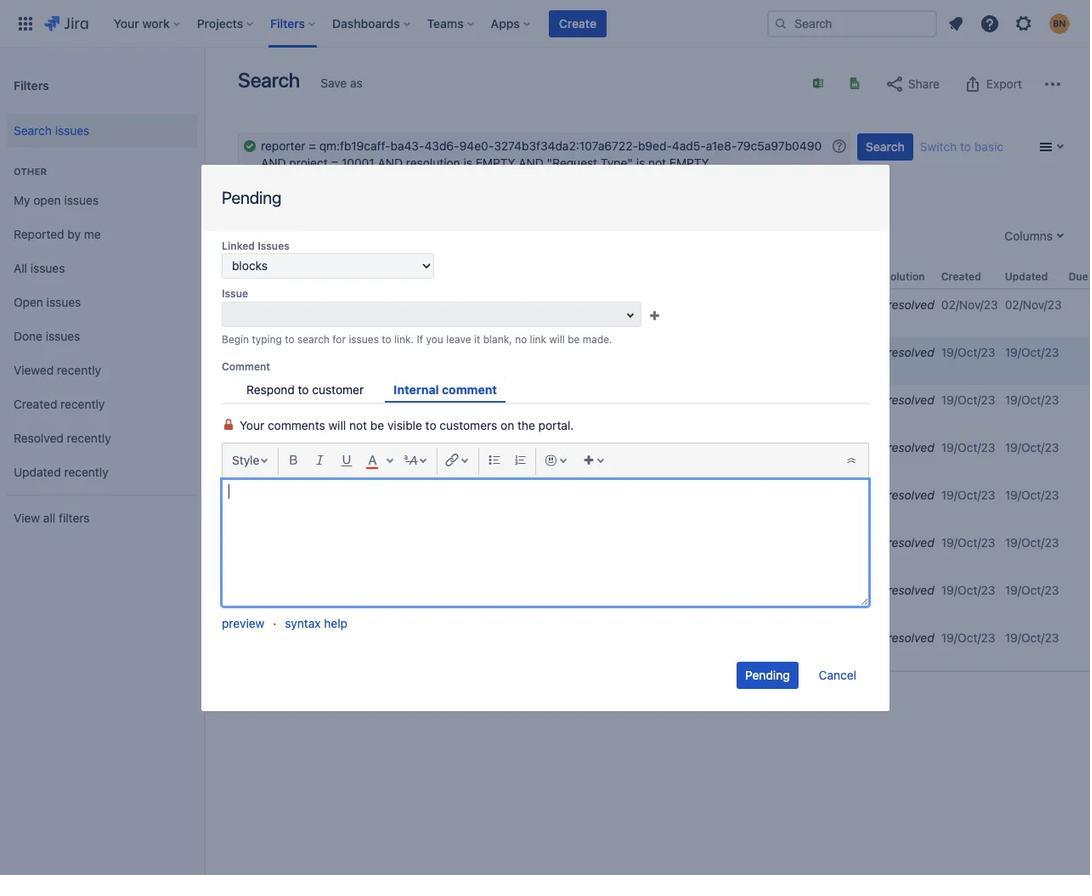 Task type: locate. For each thing, give the bounding box(es) containing it.
example customer link
[[648, 298, 701, 329], [648, 393, 701, 424], [648, 440, 701, 472], [648, 583, 701, 614]]

respond to customer
[[246, 382, 363, 396]]

2 waiting from the top
[[746, 441, 791, 454]]

resolved recently
[[14, 430, 111, 445]]

0 vertical spatial search
[[238, 68, 300, 92]]

recently down resolved recently "link"
[[64, 464, 108, 479]]

0 vertical spatial is
[[370, 298, 379, 312]]

request up it
[[461, 298, 502, 312]]

0 horizontal spatial created
[[14, 396, 57, 411]]

for
[[332, 333, 345, 345], [794, 394, 815, 406], [794, 441, 815, 454], [794, 489, 815, 501], [794, 536, 815, 549], [794, 584, 815, 597]]

request
[[461, 298, 502, 312], [414, 488, 455, 502]]

requests left into
[[358, 345, 406, 360]]

request left details
[[414, 488, 455, 502]]

requests up the "on"
[[466, 393, 513, 407]]

6 desk- from the top
[[266, 632, 298, 645]]

a for to
[[419, 440, 425, 455]]

2 unresolved from the top
[[872, 345, 934, 360]]

search left switch
[[866, 139, 905, 154]]

2 horizontal spatial search
[[866, 139, 905, 154]]

view all filters link
[[7, 501, 197, 535]]

0 horizontal spatial 1
[[238, 223, 244, 238]]

2 vertical spatial it help image
[[246, 441, 259, 455]]

create button
[[549, 10, 607, 37]]

filters
[[14, 78, 49, 92]]

is right the this
[[370, 298, 379, 312]]

search inside search issues group
[[14, 123, 52, 137]]

example customer for automatically update linked requests
[[648, 393, 701, 424]]

1 horizontal spatial 1
[[298, 632, 303, 645]]

1 horizontal spatial 02/nov/23
[[1005, 298, 1062, 312]]

issues
[[257, 239, 289, 252]]

desk- inside desk-8 triaging requests into queues
[[266, 347, 298, 360]]

1 desk- from the top
[[266, 299, 298, 312]]

unresolved
[[872, 298, 934, 312], [872, 345, 934, 360], [872, 393, 934, 407], [872, 440, 934, 455], [872, 488, 934, 502], [872, 535, 934, 550], [872, 583, 934, 597], [872, 631, 934, 645]]

t
[[246, 270, 252, 283]]

search issues
[[14, 123, 89, 137]]

8 right of
[[276, 223, 284, 238]]

desk- for linking
[[266, 442, 298, 455]]

1 vertical spatial medium image
[[722, 441, 736, 455]]

5 unresolved from the top
[[872, 488, 934, 502]]

it help image
[[246, 298, 259, 312], [246, 346, 259, 360], [246, 441, 259, 455]]

1 vertical spatial unresolved 19/oct/23
[[872, 631, 995, 645]]

medium image for automatically update linked requests
[[722, 394, 736, 407]]

it help image for triaging requests into queues
[[246, 346, 259, 360]]

save as
[[320, 76, 363, 90]]

recently up created recently
[[57, 362, 101, 377]]

created up the unresolved 02/nov/23 02/nov/23
[[941, 270, 981, 283]]

customer for linking requests to a jira software issue
[[648, 457, 701, 472]]

other
[[14, 166, 47, 177]]

typing
[[251, 333, 282, 345]]

1 – 8 of 8
[[238, 223, 284, 238]]

0 horizontal spatial 02/nov/23
[[941, 298, 998, 312]]

pending
[[221, 187, 281, 207]]

desk- inside desk-7 automatically update linked requests
[[266, 394, 298, 407]]

a left jira
[[419, 440, 425, 455]]

1 medium image from the top
[[722, 394, 736, 407]]

to left basic
[[960, 139, 971, 154]]

desk- for automatically
[[266, 394, 298, 407]]

2 unassigned from the top
[[573, 345, 637, 360]]

4 desk- from the top
[[266, 442, 298, 455]]

1 horizontal spatial is
[[370, 298, 379, 312]]

2 vertical spatial a
[[355, 631, 362, 645]]

unassigned for linking requests to a jira software issue
[[573, 440, 637, 455]]

desk-
[[266, 299, 298, 312], [266, 347, 298, 360], [266, 394, 298, 407], [266, 442, 298, 455], [266, 490, 298, 502], [266, 632, 298, 645]]

0 vertical spatial request
[[461, 298, 502, 312]]

it help image for help! this is a high priority request
[[246, 298, 259, 312]]

requests down not
[[354, 440, 401, 455]]

3 unassigned from the top
[[573, 393, 637, 407]]

save as button
[[312, 70, 371, 97]]

1 horizontal spatial a
[[382, 298, 388, 312]]

help! this is a high priority request link
[[311, 298, 502, 312]]

created recently link
[[7, 387, 197, 421]]

None text field
[[238, 133, 850, 177]]

2 vertical spatial requests
[[354, 440, 401, 455]]

updated down resolved
[[14, 464, 61, 479]]

resolved
[[14, 430, 64, 445]]

2 vertical spatial search
[[866, 139, 905, 154]]

create
[[559, 16, 596, 30]]

0 vertical spatial medium image
[[722, 394, 736, 407]]

8 left of
[[251, 223, 259, 238]]

to inside respond to customer link
[[297, 382, 308, 396]]

4 example customer link from the top
[[648, 583, 701, 614]]

2 medium image from the top
[[722, 441, 736, 455]]

a for is
[[382, 298, 388, 312]]

customers
[[439, 418, 497, 432]]

2 unresolved 19/oct/23 from the top
[[872, 631, 995, 645]]

3 waiting for support unresolved 19/oct/23 from the top
[[746, 535, 995, 550]]

updated down columns
[[1005, 270, 1048, 283]]

7 unresolved from the top
[[872, 583, 934, 597]]

search for search issues
[[14, 123, 52, 137]]

1 it help image from the top
[[246, 298, 259, 312]]

unassigned
[[573, 298, 637, 312], [573, 345, 637, 360], [573, 393, 637, 407], [573, 440, 637, 455], [573, 488, 637, 502]]

to up jira
[[425, 418, 436, 432]]

desk- inside desk-9 help! this is a high priority request
[[266, 299, 298, 312]]

3 waiting from the top
[[746, 489, 791, 501]]

internal comment
[[393, 382, 497, 396]]

1 vertical spatial created
[[14, 396, 57, 411]]

my open issues link
[[7, 184, 197, 218]]

Issue text field
[[221, 301, 641, 327]]

blank,
[[483, 333, 512, 345]]

requests for to
[[354, 440, 401, 455]]

5 desk- from the top
[[266, 490, 298, 502]]

for inside waiting for approval unresolved 19/oct/23
[[794, 489, 815, 501]]

created down viewed
[[14, 396, 57, 411]]

done issues link
[[7, 319, 197, 353]]

desk-1
[[266, 632, 303, 645]]

search left save
[[238, 68, 300, 92]]

2 it help image from the top
[[246, 346, 259, 360]]

switch to basic link
[[920, 139, 1003, 154]]

0 vertical spatial a
[[382, 298, 388, 312]]

service request with approvals image
[[246, 489, 259, 502]]

help
[[324, 616, 347, 630]]

1 vertical spatial is
[[343, 631, 352, 645]]

2 desk- from the top
[[266, 347, 298, 360]]

linking
[[311, 440, 351, 455]]

will left not
[[328, 418, 346, 432]]

0 vertical spatial requests
[[358, 345, 406, 360]]

1 vertical spatial will
[[328, 418, 346, 432]]

will
[[549, 333, 564, 345], [328, 418, 346, 432]]

1 unassigned from the top
[[573, 298, 637, 312]]

open in google sheets image
[[848, 76, 862, 90]]

0 vertical spatial created
[[941, 270, 981, 283]]

recently down viewed recently link
[[60, 396, 105, 411]]

customer
[[648, 314, 701, 329], [648, 410, 701, 424], [648, 457, 701, 472], [648, 505, 701, 519], [648, 600, 701, 614]]

waiting inside waiting for approval unresolved 19/oct/23
[[746, 489, 791, 501]]

recently for viewed recently
[[57, 362, 101, 377]]

respond to customer link
[[237, 378, 372, 402]]

to left link. at the left of page
[[381, 333, 391, 345]]

1 vertical spatial search
[[14, 123, 52, 137]]

my open issues
[[14, 193, 99, 207]]

unassigned for triaging requests into queues
[[573, 345, 637, 360]]

3 customer from the top
[[648, 457, 701, 472]]

0 vertical spatial it help image
[[246, 298, 259, 312]]

jira image
[[44, 13, 88, 34], [44, 13, 88, 34]]

search up other
[[14, 123, 52, 137]]

all
[[43, 510, 55, 525]]

syntax
[[285, 616, 320, 630]]

0 vertical spatial will
[[549, 333, 564, 345]]

this
[[343, 298, 367, 312]]

1 vertical spatial request
[[414, 488, 455, 502]]

it help image down your
[[246, 441, 259, 455]]

1 horizontal spatial request
[[461, 298, 502, 312]]

0 vertical spatial be
[[567, 333, 579, 345]]

0 horizontal spatial is
[[343, 631, 352, 645]]

2 example customer link from the top
[[648, 393, 701, 424]]

customer for help! this is a high priority request
[[648, 314, 701, 329]]

style link
[[226, 447, 275, 475]]

desk- inside desk-6 linking requests to a jira software issue
[[266, 442, 298, 455]]

search inside "search" button
[[866, 139, 905, 154]]

3 it help image from the top
[[246, 441, 259, 455]]

4 unassigned from the top
[[573, 440, 637, 455]]

service request image
[[246, 631, 259, 645]]

3 example from the top
[[648, 440, 694, 455]]

details
[[459, 488, 495, 502]]

1 unresolved from the top
[[872, 298, 934, 312]]

created for created
[[941, 270, 981, 283]]

resolved recently link
[[7, 421, 197, 455]]

recently down created recently link
[[67, 430, 111, 445]]

3 desk- from the top
[[266, 394, 298, 407]]

2 waiting for support unresolved 19/oct/23 from the top
[[746, 440, 995, 455]]

on
[[500, 418, 514, 432]]

1 vertical spatial requests
[[466, 393, 513, 407]]

requests for into
[[358, 345, 406, 360]]

1 horizontal spatial updated
[[1005, 270, 1048, 283]]

1 customer from the top
[[648, 314, 701, 329]]

1 horizontal spatial created
[[941, 270, 981, 283]]

internal
[[393, 382, 439, 396]]

0 horizontal spatial be
[[370, 418, 384, 432]]

1
[[238, 223, 244, 238], [298, 632, 303, 645]]

is down help
[[343, 631, 352, 645]]

medium image
[[722, 394, 736, 407], [722, 441, 736, 455]]

updated for updated recently
[[14, 464, 61, 479]]

1 vertical spatial updated
[[14, 464, 61, 479]]

1 example customer from the top
[[648, 298, 701, 329]]

5 unassigned from the top
[[573, 488, 637, 502]]

0 horizontal spatial search
[[14, 123, 52, 137]]

example for help! this is a high priority request
[[648, 298, 694, 312]]

to right "respond"
[[297, 382, 308, 396]]

be right not
[[370, 418, 384, 432]]

02/nov/23
[[941, 298, 998, 312], [1005, 298, 1062, 312]]

waiting for approval unresolved 19/oct/23
[[746, 488, 995, 502]]

update
[[389, 393, 427, 407]]

3 unresolved from the top
[[872, 393, 934, 407]]

0 horizontal spatial request
[[414, 488, 455, 502]]

1 horizontal spatial will
[[549, 333, 564, 345]]

2 example customer from the top
[[648, 393, 701, 424]]

be
[[567, 333, 579, 345], [370, 418, 384, 432]]

1 example from the top
[[648, 298, 694, 312]]

1 vertical spatial it help image
[[246, 346, 259, 360]]

5 waiting from the top
[[746, 584, 791, 597]]

3 example customer from the top
[[648, 440, 701, 472]]

link.
[[394, 333, 413, 345]]

updated
[[1005, 270, 1048, 283], [14, 464, 61, 479]]

desk- inside desk-4 collecting custom request details
[[266, 490, 298, 502]]

0 vertical spatial updated
[[1005, 270, 1048, 283]]

0 horizontal spatial updated
[[14, 464, 61, 479]]

all
[[14, 261, 27, 275]]

desk- for triaging
[[266, 347, 298, 360]]

switch to basic
[[920, 139, 1003, 154]]

example customer link for help! this is a high priority request
[[648, 298, 701, 329]]

created inside other group
[[14, 396, 57, 411]]

1 down syntax
[[298, 632, 303, 645]]

will right link
[[549, 333, 564, 345]]

customer for automatically update linked requests
[[648, 410, 701, 424]]

8 down search
[[298, 347, 304, 360]]

support
[[818, 394, 867, 406], [818, 441, 867, 454], [818, 536, 867, 549], [818, 584, 867, 597]]

Comment text field
[[221, 479, 869, 606]]

it help image up comment
[[246, 346, 259, 360]]

syntax help link
[[285, 616, 347, 630]]

0 vertical spatial unresolved 19/oct/23
[[872, 345, 995, 360]]

1 example customer link from the top
[[648, 298, 701, 329]]

1 up linked
[[238, 223, 244, 238]]

1 02/nov/23 from the left
[[941, 298, 998, 312]]

issues for all issues
[[30, 261, 65, 275]]

1 horizontal spatial 8
[[276, 223, 284, 238]]

2 02/nov/23 from the left
[[1005, 298, 1062, 312]]

2 horizontal spatial 8
[[298, 347, 304, 360]]

issues
[[55, 123, 89, 137], [64, 193, 99, 207], [30, 261, 65, 275], [46, 294, 81, 309], [46, 328, 80, 343], [348, 333, 378, 345]]

search
[[238, 68, 300, 92], [14, 123, 52, 137], [866, 139, 905, 154]]

priority
[[418, 298, 457, 312]]

None submit
[[736, 661, 798, 689]]

leave
[[446, 333, 471, 345]]

4
[[298, 490, 304, 502]]

a left request?
[[355, 631, 362, 645]]

a left high
[[382, 298, 388, 312]]

2 customer from the top
[[648, 410, 701, 424]]

1 vertical spatial a
[[419, 440, 425, 455]]

it help image down t
[[246, 298, 259, 312]]

issues for done issues
[[46, 328, 80, 343]]

be left made.
[[567, 333, 579, 345]]

approval
[[818, 489, 873, 501]]

desk-9 help! this is a high priority request
[[266, 298, 502, 312]]

2 example from the top
[[648, 393, 694, 407]]

to down your comments will not be visible to customers on the portal.
[[405, 440, 416, 455]]

desk-6 link
[[266, 442, 304, 455]]

my
[[14, 193, 30, 207]]

0 horizontal spatial 8
[[251, 223, 259, 238]]

3 example customer link from the top
[[648, 440, 701, 472]]

updated inside other group
[[14, 464, 61, 479]]

recently inside "link"
[[67, 430, 111, 445]]

issues for search issues
[[55, 123, 89, 137]]

updated for updated
[[1005, 270, 1048, 283]]

key
[[266, 270, 284, 283]]

issues inside group
[[55, 123, 89, 137]]

5 example from the top
[[648, 583, 694, 597]]

2 horizontal spatial a
[[419, 440, 425, 455]]

you
[[426, 333, 443, 345]]



Task type: vqa. For each thing, say whether or not it's contained in the screenshot.
All
yes



Task type: describe. For each thing, give the bounding box(es) containing it.
4 customer from the top
[[648, 505, 701, 519]]

5 example customer from the top
[[648, 583, 701, 614]]

0 horizontal spatial will
[[328, 418, 346, 432]]

due
[[1069, 270, 1088, 283]]

1 vertical spatial 1
[[298, 632, 303, 645]]

primary element
[[10, 0, 767, 47]]

recently for resolved recently
[[67, 430, 111, 445]]

search image
[[774, 17, 788, 30]]

as
[[350, 76, 363, 90]]

desk-9 link
[[266, 299, 304, 312]]

4 waiting for support unresolved 19/oct/23 from the top
[[746, 583, 995, 597]]

it help image
[[246, 394, 259, 407]]

cancel link
[[809, 661, 865, 688]]

–
[[244, 223, 251, 238]]

2 support from the top
[[818, 441, 867, 454]]

save
[[320, 76, 347, 90]]

columns
[[1005, 229, 1053, 243]]

example customer link for linking requests to a jira software issue
[[648, 440, 701, 472]]

open in microsoft excel image
[[811, 76, 825, 90]]

what is a request? link
[[311, 631, 413, 645]]

4 unresolved from the top
[[872, 440, 934, 455]]

made.
[[582, 333, 612, 345]]

request?
[[365, 631, 413, 645]]

9
[[298, 299, 304, 312]]

open issues link
[[7, 285, 197, 319]]

4 example from the top
[[648, 488, 694, 502]]

8 unresolved from the top
[[872, 631, 934, 645]]

search button
[[857, 133, 913, 161]]

begin typing to search for issues to link.  if you leave it blank, no link will be made.
[[221, 333, 612, 345]]

1 support from the top
[[818, 394, 867, 406]]

1 waiting from the top
[[746, 394, 791, 406]]

0 horizontal spatial a
[[355, 631, 362, 645]]

4 support from the top
[[818, 584, 867, 597]]

preview
[[221, 616, 264, 630]]

issues for open issues
[[46, 294, 81, 309]]

it
[[474, 333, 480, 345]]

comment
[[441, 382, 497, 396]]

collecting custom request details link
[[311, 488, 495, 502]]

done
[[14, 328, 42, 343]]

search
[[297, 333, 329, 345]]

search for "search" button
[[866, 139, 905, 154]]

if
[[416, 333, 423, 345]]

1 horizontal spatial be
[[567, 333, 579, 345]]

linking requests to a jira software issue link
[[311, 440, 532, 455]]

jira
[[429, 440, 448, 455]]

example for linking requests to a jira software issue
[[648, 440, 694, 455]]

cancel
[[818, 667, 856, 682]]

5 customer from the top
[[648, 600, 701, 614]]

unassigned for collecting custom request details
[[573, 488, 637, 502]]

1 vertical spatial be
[[370, 418, 384, 432]]

viewed
[[14, 362, 54, 377]]

unassigned for help! this is a high priority request
[[573, 298, 637, 312]]

viewed recently
[[14, 362, 101, 377]]

updated recently
[[14, 464, 108, 479]]

your
[[239, 418, 264, 432]]

link
[[529, 333, 546, 345]]

what is a request?
[[311, 631, 413, 645]]

begin
[[221, 333, 249, 345]]

4 example customer from the top
[[648, 488, 701, 519]]

1 unresolved 19/oct/23 from the top
[[872, 345, 995, 360]]

to up the desk-8 link
[[284, 333, 294, 345]]

7
[[298, 394, 304, 407]]

export button
[[954, 71, 1031, 98]]

1 horizontal spatial search
[[238, 68, 300, 92]]

linked issues
[[221, 239, 289, 252]]

create banner
[[0, 0, 1090, 48]]

created for created recently
[[14, 396, 57, 411]]

custom
[[370, 488, 410, 502]]

created recently
[[14, 396, 105, 411]]

issue
[[221, 287, 248, 300]]

Search field
[[767, 10, 937, 37]]

4 waiting from the top
[[746, 536, 791, 549]]

automatically update linked requests link
[[311, 393, 513, 407]]

linked
[[430, 393, 463, 407]]

high
[[392, 298, 415, 312]]

example customer link for automatically update linked requests
[[648, 393, 701, 424]]

all issues link
[[7, 252, 197, 285]]

into
[[409, 345, 430, 360]]

done issues
[[14, 328, 80, 343]]

example customer for help! this is a high priority request
[[648, 298, 701, 329]]

comment
[[221, 360, 270, 373]]

medium image for linking requests to a jira software issue
[[722, 441, 736, 455]]

help!
[[311, 298, 340, 312]]

recently for updated recently
[[64, 464, 108, 479]]

unassigned for automatically update linked requests
[[573, 393, 637, 407]]

example for automatically update linked requests
[[648, 393, 694, 407]]

recently for created recently
[[60, 396, 105, 411]]

open
[[14, 294, 43, 309]]

comments
[[267, 418, 325, 432]]

automatically
[[311, 393, 385, 407]]

1 waiting for support unresolved 19/oct/23 from the top
[[746, 393, 995, 407]]

all issues
[[14, 261, 65, 275]]

unresolved 02/nov/23 02/nov/23
[[872, 298, 1062, 312]]

linked
[[221, 239, 254, 252]]

of
[[262, 223, 273, 238]]

preview link
[[221, 616, 264, 630]]

search issues group
[[7, 109, 197, 153]]

not
[[349, 418, 367, 432]]

desk-8 link
[[266, 347, 304, 360]]

desk- for collecting
[[266, 490, 298, 502]]

desk-4 collecting custom request details
[[266, 488, 495, 502]]

it help image for linking requests to a jira software issue
[[246, 441, 259, 455]]

by
[[67, 227, 81, 241]]

0 vertical spatial 1
[[238, 223, 244, 238]]

desk- for help!
[[266, 299, 298, 312]]

open
[[33, 193, 61, 207]]

basic
[[974, 139, 1003, 154]]

viewed recently link
[[7, 353, 197, 387]]

updated recently link
[[7, 455, 197, 489]]

triaging
[[311, 345, 355, 360]]

what
[[311, 631, 340, 645]]

software
[[452, 440, 501, 455]]

other group
[[7, 148, 197, 495]]

reported by me
[[14, 227, 101, 241]]

reported by me link
[[7, 218, 197, 252]]

desk-7 automatically update linked requests
[[266, 393, 513, 407]]

share
[[908, 76, 940, 91]]

3 support from the top
[[818, 536, 867, 549]]

8 inside desk-8 triaging requests into queues
[[298, 347, 304, 360]]

triaging requests into queues link
[[311, 345, 473, 360]]

visible
[[387, 418, 422, 432]]

6 unresolved from the top
[[872, 535, 934, 550]]

desk-8 triaging requests into queues
[[266, 345, 473, 360]]

portal.
[[538, 418, 573, 432]]

example customer for linking requests to a jira software issue
[[648, 440, 701, 472]]



